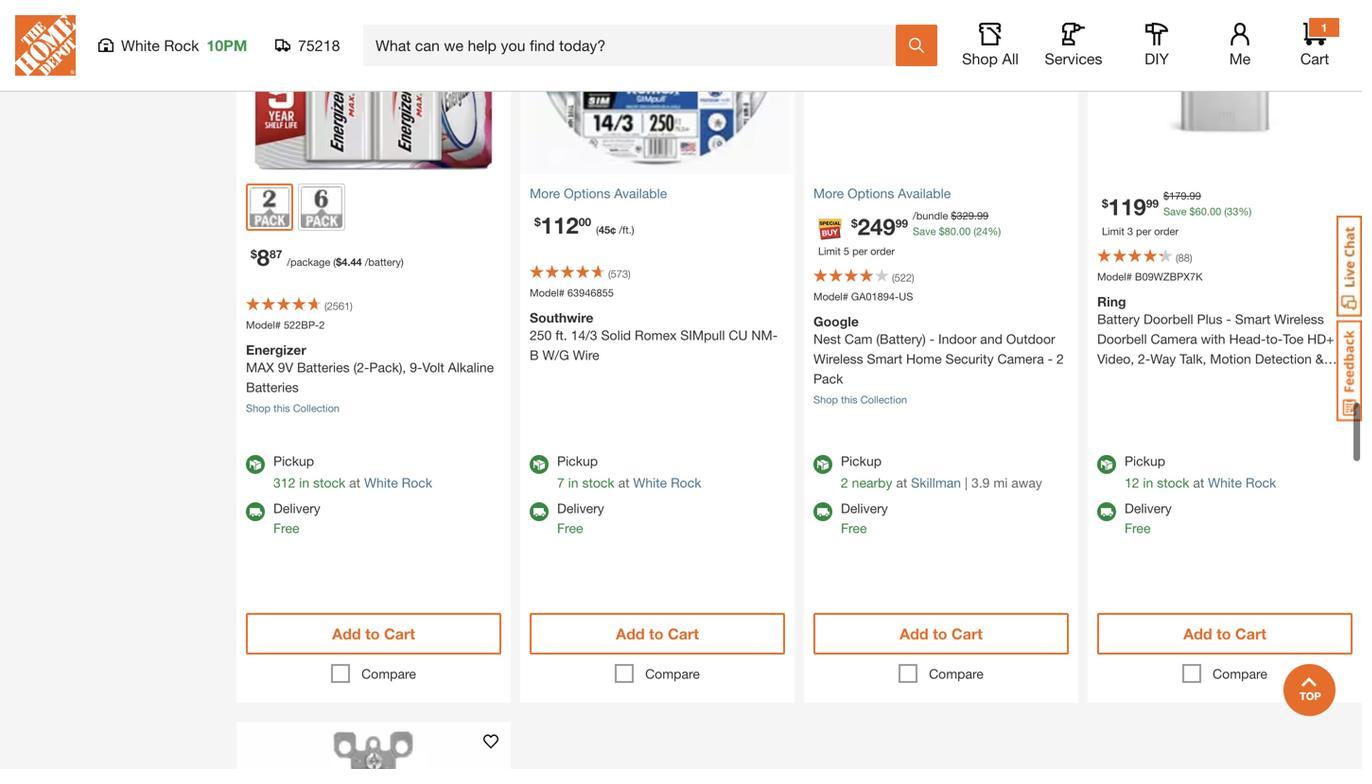 Task type: locate. For each thing, give the bounding box(es) containing it.
1 horizontal spatial 2
[[841, 475, 848, 491]]

4 add to cart button from the left
[[1098, 613, 1353, 655]]

3 to from the left
[[933, 625, 948, 643]]

0 horizontal spatial per
[[853, 245, 868, 257]]

more for pickup 7 in stock at white rock
[[530, 185, 560, 201]]

2 vertical spatial 2
[[841, 475, 848, 491]]

free for 7
[[557, 520, 583, 536]]

) for ( 573 )
[[628, 268, 631, 280]]

save inside $ 119 99 $ 179 . 99 save $ 60 . 00 ( 33 %) limit 3 per order
[[1164, 205, 1187, 218]]

0 vertical spatial doorbell
[[1144, 311, 1194, 327]]

rock inside pickup 7 in stock at white rock
[[671, 475, 702, 491]]

/bundle $ 329 . 99 save $ 80 . 00 ( 24 %) limit 5 per order
[[818, 210, 1001, 257]]

2 pickup from the left
[[557, 453, 598, 469]]

per right the 5
[[853, 245, 868, 257]]

0 horizontal spatial stock
[[313, 475, 346, 491]]

pickup 2 nearby at skillman | 3.9 mi away
[[841, 453, 1043, 491]]

) right 44
[[401, 256, 404, 268]]

2 add to cart button from the left
[[530, 613, 785, 655]]

2 to from the left
[[649, 625, 664, 643]]

0 horizontal spatial options
[[564, 185, 611, 201]]

add to cart button for 7 in stock
[[530, 613, 785, 655]]

at right 7 on the bottom left of page
[[618, 475, 630, 491]]

1 horizontal spatial shop this collection link
[[814, 394, 907, 406]]

smart inside the google nest cam (battery) - indoor and outdoor wireless smart home security camera - 2 pack shop this collection
[[867, 351, 903, 367]]

white for pickup 7 in stock at white rock
[[633, 475, 667, 491]]

free down 7 on the bottom left of page
[[557, 520, 583, 536]]

1 compare from the left
[[362, 666, 416, 682]]

model# up the energizer
[[246, 319, 281, 331]]

shop down max
[[246, 402, 271, 414]]

0 horizontal spatial save
[[913, 225, 936, 237]]

1 horizontal spatial collection
[[861, 394, 907, 406]]

9v
[[278, 360, 293, 375]]

1 vertical spatial wireless
[[814, 351, 863, 367]]

88
[[1179, 252, 1190, 264]]

wireless up pack
[[814, 351, 863, 367]]

. inside '$ 8 87 /package ( $ 4 . 44 /battery )'
[[348, 256, 350, 268]]

0 horizontal spatial this
[[274, 402, 290, 414]]

99 inside /bundle $ 329 . 99 save $ 80 . 00 ( 24 %) limit 5 per order
[[977, 210, 989, 222]]

2 available for pickup image from the left
[[1098, 455, 1116, 474]]

limit left the 5
[[818, 245, 841, 257]]

4 add to cart from the left
[[1184, 625, 1267, 643]]

2 vertical spatial -
[[1048, 351, 1053, 367]]

white for pickup 12 in stock at white rock
[[1208, 475, 1242, 491]]

0 horizontal spatial collection
[[293, 402, 340, 414]]

add to cart button for 12 in stock
[[1098, 613, 1353, 655]]

1 horizontal spatial more
[[814, 185, 844, 201]]

delivery free down 12
[[1125, 500, 1172, 536]]

pickup inside pickup 2 nearby at skillman | 3.9 mi away
[[841, 453, 882, 469]]

2 more options available link from the left
[[814, 184, 1069, 203]]

1 add to cart button from the left
[[246, 613, 501, 655]]

delivery free for 12
[[1125, 500, 1172, 536]]

0 horizontal spatial %)
[[988, 225, 1001, 237]]

add
[[332, 625, 361, 643], [616, 625, 645, 643], [900, 625, 929, 643], [1184, 625, 1213, 643]]

at for 12 in stock
[[1193, 475, 1205, 491]]

limit left 3
[[1102, 225, 1125, 237]]

1 more options available link from the left
[[530, 184, 785, 203]]

rock
[[164, 36, 199, 54], [402, 475, 432, 491], [671, 475, 702, 491], [1246, 475, 1277, 491]]

1 horizontal spatial available for pickup image
[[530, 455, 549, 474]]

1 white rock link from the left
[[364, 475, 432, 491]]

alerts
[[1098, 371, 1131, 386]]

to-
[[1266, 331, 1283, 347]]

more options available up $ 112 00 ( 45 ¢ /ft. )
[[530, 185, 667, 201]]

1 horizontal spatial shop
[[814, 394, 838, 406]]

1 horizontal spatial in
[[568, 475, 579, 491]]

) up b09wzbpx7k
[[1190, 252, 1193, 264]]

this down pack
[[841, 394, 858, 406]]

1 delivery from the left
[[273, 500, 321, 516]]

white inside pickup 7 in stock at white rock
[[633, 475, 667, 491]]

1 add from the left
[[332, 625, 361, 643]]

available for pickup image up available shipping image
[[814, 455, 833, 474]]

white for pickup 312 in stock at white rock
[[364, 475, 398, 491]]

2 horizontal spatial available shipping image
[[1098, 502, 1116, 521]]

free
[[273, 520, 299, 536], [557, 520, 583, 536], [841, 520, 867, 536], [1125, 520, 1151, 536]]

2 compare from the left
[[645, 666, 700, 682]]

free right available shipping image
[[841, 520, 867, 536]]

rock for pickup 7 in stock at white rock
[[671, 475, 702, 491]]

( left 4
[[333, 256, 336, 268]]

99 left 179
[[1146, 197, 1159, 210]]

00 right 80
[[959, 225, 971, 237]]

1 vertical spatial -
[[930, 331, 935, 347]]

available up /ft.
[[614, 185, 667, 201]]

stock inside the pickup 312 in stock at white rock
[[313, 475, 346, 491]]

44
[[350, 256, 362, 268]]

at
[[349, 475, 361, 491], [618, 475, 630, 491], [896, 475, 908, 491], [1193, 475, 1205, 491]]

) down /ft.
[[628, 268, 631, 280]]

shop inside the google nest cam (battery) - indoor and outdoor wireless smart home security camera - 2 pack shop this collection
[[814, 394, 838, 406]]

0 horizontal spatial available for pickup image
[[246, 455, 265, 474]]

( left ¢
[[596, 224, 599, 236]]

add to cart for 312 in stock
[[332, 625, 415, 643]]

1 options from the left
[[564, 185, 611, 201]]

312
[[273, 475, 296, 491]]

15 amp 125-volt duplex self-test slim gfci outlet, white (4-pack) image
[[237, 722, 511, 769]]

add to cart button
[[246, 613, 501, 655], [530, 613, 785, 655], [814, 613, 1069, 655], [1098, 613, 1353, 655]]

3 add from the left
[[900, 625, 929, 643]]

) for ( 2561 )
[[350, 300, 353, 312]]

) inside $ 112 00 ( 45 ¢ /ft. )
[[632, 224, 635, 236]]

1 horizontal spatial options
[[848, 185, 894, 201]]

collection inside energizer max 9v batteries (2-pack), 9-volt alkaline batteries shop this collection
[[293, 402, 340, 414]]

camera inside the google nest cam (battery) - indoor and outdoor wireless smart home security camera - 2 pack shop this collection
[[998, 351, 1044, 367]]

in inside pickup 7 in stock at white rock
[[568, 475, 579, 491]]

pickup inside pickup 12 in stock at white rock
[[1125, 453, 1166, 469]]

in
[[299, 475, 310, 491], [568, 475, 579, 491], [1143, 475, 1154, 491]]

available for pickup image
[[246, 455, 265, 474], [530, 455, 549, 474]]

87
[[270, 247, 282, 261]]

smart
[[1235, 311, 1271, 327], [867, 351, 903, 367]]

security
[[946, 351, 994, 367]]

pickup up nearby on the bottom right of the page
[[841, 453, 882, 469]]

options up $ 112 00 ( 45 ¢ /ft. )
[[564, 185, 611, 201]]

stock right 12
[[1157, 475, 1190, 491]]

0 vertical spatial smart
[[1235, 311, 1271, 327]]

00 left the 45
[[579, 215, 591, 228]]

doorbell down battery
[[1098, 331, 1147, 347]]

pickup up 12
[[1125, 453, 1166, 469]]

What can we help you find today? search field
[[376, 26, 895, 65]]

in for 112
[[568, 475, 579, 491]]

0 horizontal spatial 2
[[319, 319, 325, 331]]

3 compare from the left
[[929, 666, 984, 682]]

1 vertical spatial camera
[[998, 351, 1044, 367]]

shop down pack
[[814, 394, 838, 406]]

2561
[[327, 300, 350, 312]]

shop this collection link down 9v
[[246, 402, 340, 414]]

available shipping image for 112
[[530, 502, 549, 521]]

%) right 60
[[1239, 205, 1252, 218]]

( up b09wzbpx7k
[[1176, 252, 1179, 264]]

4 pickup from the left
[[1125, 453, 1166, 469]]

shop all button
[[960, 23, 1021, 68]]

1 horizontal spatial camera
[[1151, 331, 1198, 347]]

1 vertical spatial per
[[853, 245, 868, 257]]

more options available link up /bundle
[[814, 184, 1069, 203]]

in inside pickup 12 in stock at white rock
[[1143, 475, 1154, 491]]

me button
[[1210, 23, 1271, 68]]

wireless inside the ring battery doorbell plus - smart wireless doorbell camera with head-to-toe hd+ video, 2-way talk, motion detection & alerts
[[1275, 311, 1324, 327]]

0 vertical spatial camera
[[1151, 331, 1198, 347]]

249
[[858, 213, 896, 240]]

00
[[1210, 205, 1222, 218], [579, 215, 591, 228], [959, 225, 971, 237]]

12
[[1125, 475, 1140, 491]]

5
[[844, 245, 850, 257]]

delivery free
[[273, 500, 321, 536], [557, 500, 604, 536], [841, 500, 888, 536], [1125, 500, 1172, 536]]

( inside '$ 8 87 /package ( $ 4 . 44 /battery )'
[[333, 256, 336, 268]]

)
[[632, 224, 635, 236], [1190, 252, 1193, 264], [401, 256, 404, 268], [628, 268, 631, 280], [912, 272, 915, 284], [350, 300, 353, 312]]

1 vertical spatial %)
[[988, 225, 1001, 237]]

stock inside pickup 7 in stock at white rock
[[582, 475, 615, 491]]

- for plus
[[1227, 311, 1232, 327]]

0 horizontal spatial available shipping image
[[246, 502, 265, 521]]

in right "312"
[[299, 475, 310, 491]]

white inside pickup 12 in stock at white rock
[[1208, 475, 1242, 491]]

1 horizontal spatial available shipping image
[[530, 502, 549, 521]]

wireless
[[1275, 311, 1324, 327], [814, 351, 863, 367]]

3 delivery free from the left
[[841, 500, 888, 536]]

3 stock from the left
[[1157, 475, 1190, 491]]

order inside /bundle $ 329 . 99 save $ 80 . 00 ( 24 %) limit 5 per order
[[871, 245, 895, 257]]

1 vertical spatial batteries
[[246, 379, 299, 395]]

save inside /bundle $ 329 . 99 save $ 80 . 00 ( 24 %) limit 5 per order
[[913, 225, 936, 237]]

33
[[1227, 205, 1239, 218]]

1 in from the left
[[299, 475, 310, 491]]

available up /bundle
[[898, 185, 951, 201]]

collection
[[861, 394, 907, 406], [293, 402, 340, 414]]

at inside pickup 2 nearby at skillman | 3.9 mi away
[[896, 475, 908, 491]]

delivery free down "312"
[[273, 500, 321, 536]]

4 at from the left
[[1193, 475, 1205, 491]]

0 vertical spatial 2
[[319, 319, 325, 331]]

/battery
[[365, 256, 401, 268]]

model# b09wzbpx7k
[[1098, 271, 1203, 283]]

doorbell
[[1144, 311, 1194, 327], [1098, 331, 1147, 347]]

( 522 )
[[892, 272, 915, 284]]

0 horizontal spatial more
[[530, 185, 560, 201]]

. up 24
[[974, 210, 977, 222]]

0 horizontal spatial shop this collection link
[[246, 402, 340, 414]]

2 horizontal spatial -
[[1227, 311, 1232, 327]]

1 horizontal spatial limit
[[1102, 225, 1125, 237]]

4 delivery from the left
[[1125, 500, 1172, 516]]

compare for pickup 12 in stock at white rock
[[1213, 666, 1268, 682]]

add to cart button for 312 in stock
[[246, 613, 501, 655]]

. left '/battery'
[[348, 256, 350, 268]]

1 vertical spatial limit
[[818, 245, 841, 257]]

- for (battery)
[[930, 331, 935, 347]]

1 add to cart from the left
[[332, 625, 415, 643]]

order up 88
[[1154, 225, 1179, 237]]

) right ¢
[[632, 224, 635, 236]]

1 horizontal spatial -
[[1048, 351, 1053, 367]]

wire
[[573, 347, 600, 363]]

1 horizontal spatial wireless
[[1275, 311, 1324, 327]]

white inside the pickup 312 in stock at white rock
[[364, 475, 398, 491]]

0 vertical spatial %)
[[1239, 205, 1252, 218]]

2 horizontal spatial in
[[1143, 475, 1154, 491]]

( inside $ 112 00 ( 45 ¢ /ft. )
[[596, 224, 599, 236]]

in inside the pickup 312 in stock at white rock
[[299, 475, 310, 491]]

3
[[1128, 225, 1133, 237]]

batteries down max
[[246, 379, 299, 395]]

0 vertical spatial wireless
[[1275, 311, 1324, 327]]

model# up google
[[814, 290, 849, 303]]

2 white rock link from the left
[[633, 475, 702, 491]]

2 available for pickup image from the left
[[530, 455, 549, 474]]

) for ( 88 )
[[1190, 252, 1193, 264]]

1 available from the left
[[614, 185, 667, 201]]

model# 522bp-2
[[246, 319, 325, 331]]

delivery down 12
[[1125, 500, 1172, 516]]

this down 9v
[[274, 402, 290, 414]]

save down 179
[[1164, 205, 1187, 218]]

2 more from the left
[[814, 185, 844, 201]]

more options available for pickup 7 in stock at white rock
[[530, 185, 667, 201]]

indoor
[[939, 331, 977, 347]]

batteries
[[297, 360, 350, 375], [246, 379, 299, 395]]

0 horizontal spatial available for pickup image
[[814, 455, 833, 474]]

delivery for 2
[[841, 500, 888, 516]]

2 in from the left
[[568, 475, 579, 491]]

2 left nearby on the bottom right of the page
[[841, 475, 848, 491]]

4 add from the left
[[1184, 625, 1213, 643]]

1 vertical spatial save
[[913, 225, 936, 237]]

at inside pickup 7 in stock at white rock
[[618, 475, 630, 491]]

smart down (battery)
[[867, 351, 903, 367]]

cam
[[845, 331, 873, 347]]

skillman link
[[911, 475, 961, 491]]

1 horizontal spatial white rock link
[[633, 475, 702, 491]]

- down the outdoor
[[1048, 351, 1053, 367]]

1 horizontal spatial available for pickup image
[[1098, 455, 1116, 474]]

detection
[[1255, 351, 1312, 367]]

to
[[365, 625, 380, 643], [649, 625, 664, 643], [933, 625, 948, 643], [1217, 625, 1231, 643]]

2 available from the left
[[898, 185, 951, 201]]

0 horizontal spatial limit
[[818, 245, 841, 257]]

1 stock from the left
[[313, 475, 346, 491]]

3 delivery from the left
[[841, 500, 888, 516]]

0 horizontal spatial in
[[299, 475, 310, 491]]

doorbell up way
[[1144, 311, 1194, 327]]

pickup for 7
[[557, 453, 598, 469]]

%) inside $ 119 99 $ 179 . 99 save $ 60 . 00 ( 33 %) limit 3 per order
[[1239, 205, 1252, 218]]

compare
[[362, 666, 416, 682], [645, 666, 700, 682], [929, 666, 984, 682], [1213, 666, 1268, 682]]

0 vertical spatial -
[[1227, 311, 1232, 327]]

2
[[319, 319, 325, 331], [1057, 351, 1064, 367], [841, 475, 848, 491]]

0 horizontal spatial -
[[930, 331, 935, 347]]

delivery free down nearby on the bottom right of the page
[[841, 500, 888, 536]]

1 horizontal spatial per
[[1136, 225, 1152, 237]]

3 in from the left
[[1143, 475, 1154, 491]]

3 at from the left
[[896, 475, 908, 491]]

00 inside $ 119 99 $ 179 . 99 save $ 60 . 00 ( 33 %) limit 3 per order
[[1210, 205, 1222, 218]]

$ inside $ 112 00 ( 45 ¢ /ft. )
[[535, 215, 541, 228]]

stock right 7 on the bottom left of page
[[582, 475, 615, 491]]

8
[[257, 244, 270, 271]]

2 options from the left
[[848, 185, 894, 201]]

1 more options available from the left
[[530, 185, 667, 201]]

pickup inside the pickup 312 in stock at white rock
[[273, 453, 314, 469]]

wireless inside the google nest cam (battery) - indoor and outdoor wireless smart home security camera - 2 pack shop this collection
[[814, 351, 863, 367]]

available shipping image
[[246, 502, 265, 521], [530, 502, 549, 521], [1098, 502, 1116, 521]]

delivery
[[273, 500, 321, 516], [557, 500, 604, 516], [841, 500, 888, 516], [1125, 500, 1172, 516]]

volt
[[422, 360, 444, 375]]

rock inside the pickup 312 in stock at white rock
[[402, 475, 432, 491]]

options up 249
[[848, 185, 894, 201]]

1 horizontal spatial stock
[[582, 475, 615, 491]]

4 free from the left
[[1125, 520, 1151, 536]]

0 vertical spatial per
[[1136, 225, 1152, 237]]

model#
[[1098, 271, 1132, 283], [530, 287, 565, 299], [814, 290, 849, 303], [246, 319, 281, 331]]

delivery down "312"
[[273, 500, 321, 516]]

) up us
[[912, 272, 915, 284]]

99 up 24
[[977, 210, 989, 222]]

1 delivery free from the left
[[273, 500, 321, 536]]

1 available for pickup image from the left
[[814, 455, 833, 474]]

( 2561 )
[[325, 300, 353, 312]]

2 add from the left
[[616, 625, 645, 643]]

2 horizontal spatial shop
[[962, 50, 998, 68]]

this inside energizer max 9v batteries (2-pack), 9-volt alkaline batteries shop this collection
[[274, 402, 290, 414]]

2 down ( 2561 ) at the left of the page
[[319, 319, 325, 331]]

max
[[246, 360, 274, 375]]

4
[[342, 256, 348, 268]]

( right 60
[[1225, 205, 1227, 218]]

shop this collection link down pack
[[814, 394, 907, 406]]

collection down 9v
[[293, 402, 340, 414]]

2 available shipping image from the left
[[530, 502, 549, 521]]

1 horizontal spatial more options available
[[814, 185, 951, 201]]

2 at from the left
[[618, 475, 630, 491]]

250 ft. 14/3 solid romex simpull cu nm-b w/g wire image
[[520, 0, 795, 174]]

4 compare from the left
[[1213, 666, 1268, 682]]

free for 312
[[273, 520, 299, 536]]

1 available shipping image from the left
[[246, 502, 265, 521]]

- up home
[[930, 331, 935, 347]]

1 vertical spatial 2
[[1057, 351, 1064, 367]]

1 pickup from the left
[[273, 453, 314, 469]]

stock for 8
[[313, 475, 346, 491]]

%) right 80
[[988, 225, 1001, 237]]

2 stock from the left
[[582, 475, 615, 491]]

available for pickup image down alerts
[[1098, 455, 1116, 474]]

2 horizontal spatial stock
[[1157, 475, 1190, 491]]

model# for pickup 7 in stock at white rock
[[530, 287, 565, 299]]

wireless up toe
[[1275, 311, 1324, 327]]

2 delivery free from the left
[[557, 500, 604, 536]]

3.9
[[972, 475, 990, 491]]

pickup up "312"
[[273, 453, 314, 469]]

1 horizontal spatial %)
[[1239, 205, 1252, 218]]

. left 33
[[1207, 205, 1210, 218]]

delivery for 12
[[1125, 500, 1172, 516]]

collection down home
[[861, 394, 907, 406]]

model# up the southwire
[[530, 287, 565, 299]]

pickup inside pickup 7 in stock at white rock
[[557, 453, 598, 469]]

per right 3
[[1136, 225, 1152, 237]]

shop this collection link for smart
[[814, 394, 907, 406]]

1 horizontal spatial available
[[898, 185, 951, 201]]

available for pickup image
[[814, 455, 833, 474], [1098, 455, 1116, 474]]

battery doorbell plus - smart wireless doorbell camera with head-to-toe hd+ video, 2-way talk, motion detection & alerts image
[[1088, 0, 1362, 174]]

0 horizontal spatial more options available
[[530, 185, 667, 201]]

at right 12
[[1193, 475, 1205, 491]]

2 horizontal spatial 00
[[1210, 205, 1222, 218]]

shop this collection link
[[814, 394, 907, 406], [246, 402, 340, 414]]

4 delivery free from the left
[[1125, 500, 1172, 536]]

order down $ 249 99
[[871, 245, 895, 257]]

at right "312"
[[349, 475, 361, 491]]

video,
[[1098, 351, 1135, 367]]

delivery down nearby on the bottom right of the page
[[841, 500, 888, 516]]

at inside the pickup 312 in stock at white rock
[[349, 475, 361, 491]]

4 to from the left
[[1217, 625, 1231, 643]]

delivery free for 2
[[841, 500, 888, 536]]

available shipping image
[[814, 502, 833, 521]]

0 horizontal spatial camera
[[998, 351, 1044, 367]]

1 vertical spatial order
[[871, 245, 895, 257]]

stock
[[313, 475, 346, 491], [582, 475, 615, 491], [1157, 475, 1190, 491]]

0 horizontal spatial 00
[[579, 215, 591, 228]]

1 horizontal spatial 00
[[959, 225, 971, 237]]

|
[[965, 475, 968, 491]]

3 add to cart from the left
[[900, 625, 983, 643]]

1 horizontal spatial this
[[841, 394, 858, 406]]

¢
[[610, 224, 616, 236]]

1 horizontal spatial more options available link
[[814, 184, 1069, 203]]

more up 112
[[530, 185, 560, 201]]

3 white rock link from the left
[[1208, 475, 1277, 491]]

1 vertical spatial smart
[[867, 351, 903, 367]]

0 horizontal spatial white rock link
[[364, 475, 432, 491]]

2 add to cart from the left
[[616, 625, 699, 643]]

2 more options available from the left
[[814, 185, 951, 201]]

0 horizontal spatial more options available link
[[530, 184, 785, 203]]

99 left /bundle
[[896, 217, 908, 230]]

0 horizontal spatial available
[[614, 185, 667, 201]]

in right 12
[[1143, 475, 1154, 491]]

alkaline
[[448, 360, 494, 375]]

shop left all
[[962, 50, 998, 68]]

batteries right 9v
[[297, 360, 350, 375]]

1 at from the left
[[349, 475, 361, 491]]

(battery)
[[876, 331, 926, 347]]

stock right "312"
[[313, 475, 346, 491]]

pickup 312 in stock at white rock
[[273, 453, 432, 491]]

3 add to cart button from the left
[[814, 613, 1069, 655]]

camera down the outdoor
[[998, 351, 1044, 367]]

$
[[1164, 190, 1170, 202], [1102, 197, 1109, 210], [1190, 205, 1196, 218], [951, 210, 957, 222], [535, 215, 541, 228], [852, 217, 858, 230], [939, 225, 945, 237], [251, 247, 257, 261], [336, 256, 342, 268]]

more options available link up /ft.
[[530, 184, 785, 203]]

rock for pickup 312 in stock at white rock
[[402, 475, 432, 491]]

pickup up 7 on the bottom left of page
[[557, 453, 598, 469]]

- inside the ring battery doorbell plus - smart wireless doorbell camera with head-to-toe hd+ video, 2-way talk, motion detection & alerts
[[1227, 311, 1232, 327]]

( 573 )
[[608, 268, 631, 280]]

southwire
[[530, 310, 594, 325]]

camera up way
[[1151, 331, 1198, 347]]

1 horizontal spatial order
[[1154, 225, 1179, 237]]

1 available for pickup image from the left
[[246, 455, 265, 474]]

00 right 60
[[1210, 205, 1222, 218]]

in right 7 on the bottom left of page
[[568, 475, 579, 491]]

smart up head- on the right
[[1235, 311, 1271, 327]]

( inside $ 119 99 $ 179 . 99 save $ 60 . 00 ( 33 %) limit 3 per order
[[1225, 205, 1227, 218]]

) down 44
[[350, 300, 353, 312]]

1 horizontal spatial save
[[1164, 205, 1187, 218]]

. right 119
[[1187, 190, 1190, 202]]

2 left video,
[[1057, 351, 1064, 367]]

at right nearby on the bottom right of the page
[[896, 475, 908, 491]]

( down the 329
[[974, 225, 977, 237]]

0 horizontal spatial order
[[871, 245, 895, 257]]

0 horizontal spatial smart
[[867, 351, 903, 367]]

add for 2 nearby
[[900, 625, 929, 643]]

2 horizontal spatial white rock link
[[1208, 475, 1277, 491]]

more for pickup 2 nearby at skillman | 3.9 mi away
[[814, 185, 844, 201]]

1 horizontal spatial smart
[[1235, 311, 1271, 327]]

99
[[1190, 190, 1201, 202], [1146, 197, 1159, 210], [977, 210, 989, 222], [896, 217, 908, 230]]

2 delivery from the left
[[557, 500, 604, 516]]

more options available up $ 249 99
[[814, 185, 951, 201]]

more up the 5
[[814, 185, 844, 201]]

rock inside pickup 12 in stock at white rock
[[1246, 475, 1277, 491]]

1 more from the left
[[530, 185, 560, 201]]

free down 12
[[1125, 520, 1151, 536]]

3 free from the left
[[841, 520, 867, 536]]

free down "312"
[[273, 520, 299, 536]]

at inside pickup 12 in stock at white rock
[[1193, 475, 1205, 491]]

$ 112 00 ( 45 ¢ /ft. )
[[535, 211, 635, 238]]

0 vertical spatial order
[[1154, 225, 1179, 237]]

0 horizontal spatial shop
[[246, 402, 271, 414]]

1 to from the left
[[365, 625, 380, 643]]

collection inside the google nest cam (battery) - indoor and outdoor wireless smart home security camera - 2 pack shop this collection
[[861, 394, 907, 406]]

2 free from the left
[[557, 520, 583, 536]]

white rock 10pm
[[121, 36, 247, 54]]

1 free from the left
[[273, 520, 299, 536]]

75218 button
[[275, 36, 341, 55]]

motion
[[1210, 351, 1252, 367]]

0 vertical spatial limit
[[1102, 225, 1125, 237]]

0 horizontal spatial wireless
[[814, 351, 863, 367]]

delivery down 7 on the bottom left of page
[[557, 500, 604, 516]]

3 pickup from the left
[[841, 453, 882, 469]]

2 horizontal spatial 2
[[1057, 351, 1064, 367]]

add to cart for 12 in stock
[[1184, 625, 1267, 643]]

simpull
[[680, 327, 725, 343]]

available for pickup 7 in stock at white rock
[[614, 185, 667, 201]]

model# up ring
[[1098, 271, 1132, 283]]

0 vertical spatial save
[[1164, 205, 1187, 218]]

cart for pickup 2 nearby at skillman | 3.9 mi away
[[952, 625, 983, 643]]



Task type: vqa. For each thing, say whether or not it's contained in the screenshot.
2nd Available Shipping image from right
yes



Task type: describe. For each thing, give the bounding box(es) containing it.
(2-
[[353, 360, 369, 375]]

toe
[[1283, 331, 1304, 347]]

522bp-
[[284, 319, 319, 331]]

w/g
[[543, 347, 569, 363]]

at for 312 in stock
[[349, 475, 361, 491]]

3 available shipping image from the left
[[1098, 502, 1116, 521]]

free for 12
[[1125, 520, 1151, 536]]

feedback link image
[[1337, 320, 1362, 422]]

nest cam (battery) - indoor and outdoor wireless smart home security camera - 2 pack image
[[804, 0, 1079, 174]]

home
[[906, 351, 942, 367]]

112
[[541, 211, 579, 238]]

more options available for pickup 2 nearby at skillman | 3.9 mi away
[[814, 185, 951, 201]]

google nest cam (battery) - indoor and outdoor wireless smart home security camera - 2 pack shop this collection
[[814, 314, 1064, 406]]

$ 8 87 /package ( $ 4 . 44 /battery )
[[251, 244, 404, 271]]

available shipping image for 8
[[246, 502, 265, 521]]

live chat image
[[1337, 216, 1362, 317]]

nearby
[[852, 475, 893, 491]]

services
[[1045, 50, 1103, 68]]

pack),
[[369, 360, 406, 375]]

white rock link for 8
[[364, 475, 432, 491]]

00 inside /bundle $ 329 . 99 save $ 80 . 00 ( 24 %) limit 5 per order
[[959, 225, 971, 237]]

b
[[530, 347, 539, 363]]

mi
[[994, 475, 1008, 491]]

limit inside $ 119 99 $ 179 . 99 save $ 60 . 00 ( 33 %) limit 3 per order
[[1102, 225, 1125, 237]]

75218
[[298, 36, 340, 54]]

nest
[[814, 331, 841, 347]]

free for 2
[[841, 520, 867, 536]]

per inside $ 119 99 $ 179 . 99 save $ 60 . 00 ( 33 %) limit 3 per order
[[1136, 225, 1152, 237]]

2 inside the google nest cam (battery) - indoor and outdoor wireless smart home security camera - 2 pack shop this collection
[[1057, 351, 1064, 367]]

to for 312 in stock
[[365, 625, 380, 643]]

14/3
[[571, 327, 598, 343]]

ft.
[[556, 327, 567, 343]]

cart 1
[[1301, 21, 1330, 68]]

smart inside the ring battery doorbell plus - smart wireless doorbell camera with head-to-toe hd+ video, 2-way talk, motion detection & alerts
[[1235, 311, 1271, 327]]

pickup 12 in stock at white rock
[[1125, 453, 1277, 491]]

away
[[1012, 475, 1043, 491]]

energizer max 9v batteries (2-pack), 9-volt alkaline batteries shop this collection
[[246, 342, 494, 414]]

stock inside pickup 12 in stock at white rock
[[1157, 475, 1190, 491]]

cart for pickup 312 in stock at white rock
[[384, 625, 415, 643]]

shop inside energizer max 9v batteries (2-pack), 9-volt alkaline batteries shop this collection
[[246, 402, 271, 414]]

45
[[599, 224, 610, 236]]

/package
[[287, 256, 330, 268]]

compare for pickup 7 in stock at white rock
[[645, 666, 700, 682]]

the home depot logo image
[[15, 15, 76, 76]]

delivery for 7
[[557, 500, 604, 516]]

pickup for 312
[[273, 453, 314, 469]]

add for 312 in stock
[[332, 625, 361, 643]]

pack
[[814, 371, 843, 386]]

nm-
[[752, 327, 778, 343]]

24
[[977, 225, 988, 237]]

model# ga01894-us
[[814, 290, 913, 303]]

diy button
[[1127, 23, 1187, 68]]

2 image
[[250, 187, 290, 227]]

rock for pickup 12 in stock at white rock
[[1246, 475, 1277, 491]]

to for 7 in stock
[[649, 625, 664, 643]]

99 inside $ 249 99
[[896, 217, 908, 230]]

max 9v batteries (2-pack), 9-volt alkaline batteries image
[[237, 0, 511, 174]]

) for ( 522 )
[[912, 272, 915, 284]]

available for pickup 2 nearby at skillman | 3.9 mi away
[[898, 185, 951, 201]]

in for 8
[[299, 475, 310, 491]]

ga01894-
[[851, 290, 899, 303]]

available for pickup image for 112
[[530, 455, 549, 474]]

) inside '$ 8 87 /package ( $ 4 . 44 /battery )'
[[401, 256, 404, 268]]

$ 249 99
[[852, 213, 908, 240]]

battery
[[1098, 311, 1140, 327]]

( 88 )
[[1176, 252, 1193, 264]]

ring
[[1098, 294, 1126, 309]]

add to cart for 7 in stock
[[616, 625, 699, 643]]

delivery for 312
[[273, 500, 321, 516]]

options for pickup 7 in stock at white rock
[[564, 185, 611, 201]]

head-
[[1229, 331, 1266, 347]]

add to cart for 2 nearby
[[900, 625, 983, 643]]

b09wzbpx7k
[[1135, 271, 1203, 283]]

/ft.
[[619, 224, 632, 236]]

model# for pickup 312 in stock at white rock
[[246, 319, 281, 331]]

%) inside /bundle $ 329 . 99 save $ 80 . 00 ( 24 %) limit 5 per order
[[988, 225, 1001, 237]]

179
[[1170, 190, 1187, 202]]

250
[[530, 327, 552, 343]]

80
[[945, 225, 956, 237]]

limit inside /bundle $ 329 . 99 save $ 80 . 00 ( 24 %) limit 5 per order
[[818, 245, 841, 257]]

2-
[[1138, 351, 1151, 367]]

solid
[[601, 327, 631, 343]]

google
[[814, 314, 859, 329]]

( up ga01894- on the top
[[892, 272, 895, 284]]

more options available link for pickup 2 nearby at skillman | 3.9 mi away
[[814, 184, 1069, 203]]

model# for pickup 2 nearby at skillman | 3.9 mi away
[[814, 290, 849, 303]]

( inside /bundle $ 329 . 99 save $ 80 . 00 ( 24 %) limit 5 per order
[[974, 225, 977, 237]]

60
[[1196, 205, 1207, 218]]

talk,
[[1180, 351, 1207, 367]]

us
[[899, 290, 913, 303]]

99 up 60
[[1190, 190, 1201, 202]]

diy
[[1145, 50, 1169, 68]]

compare for pickup 2 nearby at skillman | 3.9 mi away
[[929, 666, 984, 682]]

and
[[980, 331, 1003, 347]]

more options available link for pickup 7 in stock at white rock
[[530, 184, 785, 203]]

63946855
[[568, 287, 614, 299]]

model# 63946855
[[530, 287, 614, 299]]

/bundle
[[913, 210, 948, 222]]

energizer
[[246, 342, 306, 358]]

cart for pickup 7 in stock at white rock
[[668, 625, 699, 643]]

options for pickup 2 nearby at skillman | 3.9 mi away
[[848, 185, 894, 201]]

( up model# 522bp-2
[[325, 300, 327, 312]]

add to cart button for 2 nearby
[[814, 613, 1069, 655]]

00 inside $ 112 00 ( 45 ¢ /ft. )
[[579, 215, 591, 228]]

119
[[1109, 193, 1146, 220]]

me
[[1230, 50, 1251, 68]]

7
[[557, 475, 565, 491]]

at for 7 in stock
[[618, 475, 630, 491]]

white rock link for 112
[[633, 475, 702, 491]]

1 vertical spatial doorbell
[[1098, 331, 1147, 347]]

cart for pickup 12 in stock at white rock
[[1236, 625, 1267, 643]]

delivery free for 7
[[557, 500, 604, 536]]

available for pickup image for 12 in stock
[[1098, 455, 1116, 474]]

add for 7 in stock
[[616, 625, 645, 643]]

order inside $ 119 99 $ 179 . 99 save $ 60 . 00 ( 33 %) limit 3 per order
[[1154, 225, 1179, 237]]

to for 2 nearby
[[933, 625, 948, 643]]

1
[[1321, 21, 1328, 34]]

way
[[1151, 351, 1176, 367]]

camera inside the ring battery doorbell plus - smart wireless doorbell camera with head-to-toe hd+ video, 2-way talk, motion detection & alerts
[[1151, 331, 1198, 347]]

add for 12 in stock
[[1184, 625, 1213, 643]]

this inside the google nest cam (battery) - indoor and outdoor wireless smart home security camera - 2 pack shop this collection
[[841, 394, 858, 406]]

hd+
[[1308, 331, 1335, 347]]

shop inside "button"
[[962, 50, 998, 68]]

with
[[1201, 331, 1226, 347]]

ring battery doorbell plus - smart wireless doorbell camera with head-to-toe hd+ video, 2-way talk, motion detection & alerts
[[1098, 294, 1335, 386]]

. down the 329
[[956, 225, 959, 237]]

plus
[[1197, 311, 1223, 327]]

delivery free for 312
[[273, 500, 321, 536]]

available for pickup image for 8
[[246, 455, 265, 474]]

per inside /bundle $ 329 . 99 save $ 80 . 00 ( 24 %) limit 5 per order
[[853, 245, 868, 257]]

stock for 112
[[582, 475, 615, 491]]

&
[[1316, 351, 1324, 367]]

shop all
[[962, 50, 1019, 68]]

shop this collection link for batteries
[[246, 402, 340, 414]]

522
[[895, 272, 912, 284]]

329
[[957, 210, 974, 222]]

$ inside $ 249 99
[[852, 217, 858, 230]]

0 vertical spatial batteries
[[297, 360, 350, 375]]

6 image
[[301, 186, 342, 228]]

all
[[1002, 50, 1019, 68]]

pickup for 12
[[1125, 453, 1166, 469]]

pickup for 2
[[841, 453, 882, 469]]

( up "63946855"
[[608, 268, 611, 280]]

southwire 250 ft. 14/3 solid romex simpull cu nm- b w/g wire
[[530, 310, 778, 363]]

$ 119 99 $ 179 . 99 save $ 60 . 00 ( 33 %) limit 3 per order
[[1102, 190, 1252, 237]]

services button
[[1044, 23, 1104, 68]]

compare for pickup 312 in stock at white rock
[[362, 666, 416, 682]]

2 inside pickup 2 nearby at skillman | 3.9 mi away
[[841, 475, 848, 491]]

to for 12 in stock
[[1217, 625, 1231, 643]]

available for pickup image for 2 nearby
[[814, 455, 833, 474]]

pickup 7 in stock at white rock
[[557, 453, 702, 491]]



